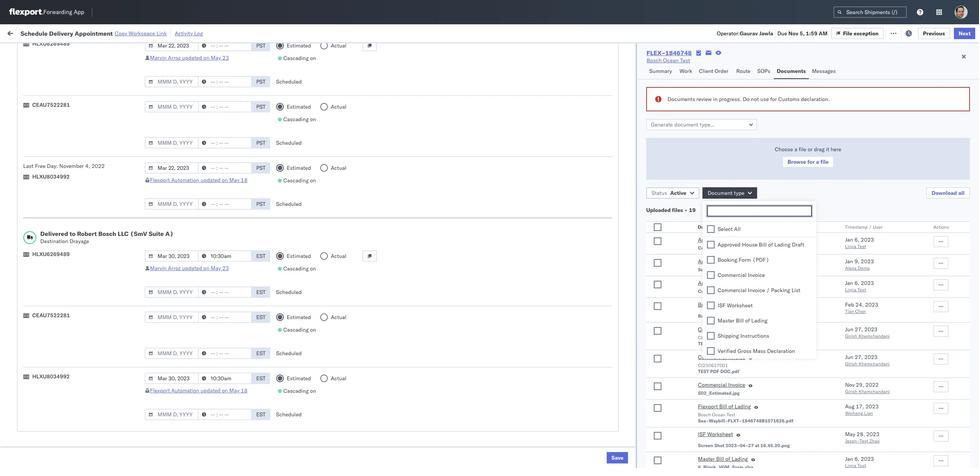 Task type: vqa. For each thing, say whether or not it's contained in the screenshot.
Feb for 7:30 AM CST, Feb 3, 2023
yes



Task type: locate. For each thing, give the bounding box(es) containing it.
1 schedule pickup from rotterdam, netherlands button from the top
[[17, 258, 130, 266]]

1 1:00 from the top
[[172, 142, 183, 148]]

booking form (pdf) down copy-bill-of-lading-flxt-1846748b1022902.pdf
[[718, 256, 769, 263]]

1 horizontal spatial a
[[816, 158, 819, 165]]

hlxu6269489 down "delivered"
[[32, 251, 70, 258]]

7:30 pm cst, jan 30, 2023 up 1:00 am cst, feb 3, 2023
[[172, 326, 240, 332]]

4 abcdefg78456546 from the top
[[739, 208, 790, 215]]

0 vertical spatial booking
[[718, 256, 738, 263]]

2 upload customs clearance documents link from the top
[[17, 375, 112, 383]]

1 horizontal spatial booking
[[718, 256, 738, 263]]

0 vertical spatial flexport
[[150, 177, 170, 184]]

of inside approved house bill of lading draft sea-waybill-flxt-1846748b1071626.pdf
[[749, 258, 754, 265]]

jaehyung choi - test destination agent up assignment
[[875, 443, 971, 449]]

demu1232567 for jaehyung choi - test destination agent
[[668, 442, 707, 449]]

-- : -- -- text field for 5th mmm d, yyyy text field from the top of the page
[[198, 312, 252, 323]]

maeu9408431 down the verified gross mass declaration
[[739, 359, 777, 366]]

04-
[[740, 443, 748, 448]]

jun 27, 2023 girish khemchandani up 29,
[[845, 354, 890, 367]]

1 horizontal spatial status
[[652, 190, 667, 196]]

mmm d, yyyy text field for third -- : -- -- text box from the bottom of the page
[[145, 287, 199, 298]]

updated up 6:00 pm cst, dec 23, 2022
[[201, 177, 221, 184]]

1 flex-2130384 from the top
[[593, 309, 632, 316]]

ceau7522281, down the generate document type... 'text box'
[[668, 141, 707, 148]]

master down screen on the right of the page
[[698, 456, 715, 463]]

1:59 am cst, dec 14, 2022
[[172, 158, 242, 165], [172, 175, 242, 182]]

1:59 am cst, jan 13, 2023
[[172, 225, 241, 232]]

bookings
[[401, 443, 423, 449], [472, 443, 494, 449]]

2 demu1232567 from the top
[[668, 459, 707, 466]]

2 2130384 from the top
[[609, 326, 632, 332]]

1 horizontal spatial bookings test consignee
[[472, 443, 532, 449]]

progress
[[119, 47, 138, 53]]

1 horizontal spatial 9,
[[855, 258, 860, 265]]

1 vertical spatial confirm pickup from rotterdam, netherlands button
[[17, 392, 127, 400]]

lading up commercial invoice / packing list
[[755, 280, 771, 287]]

flex-1911408 up save button
[[593, 443, 632, 449]]

arroz down snoozed : no
[[168, 54, 181, 61]]

4 gvcu5265864 from the top
[[668, 342, 705, 349]]

upload customs clearance documents link for 10:30 pm cst, jan 28, 2023
[[17, 291, 112, 299]]

1 7:30 from the top
[[172, 309, 183, 316]]

feb left 15,
[[208, 443, 217, 449]]

type
[[722, 224, 732, 230]]

marvin arroz updated on may 23 button down no
[[150, 54, 229, 61]]

1 1846748b1071626.pdf from the top
[[742, 267, 794, 272]]

18 for pst
[[241, 177, 248, 184]]

1 vertical spatial jun 27, 2023 girish khemchandani
[[845, 354, 890, 367]]

confirm delivery link for 1:00 am cst, feb 7, 2023
[[17, 408, 58, 416]]

5 zimu3048342 from the top
[[739, 409, 775, 416]]

7:30 up 7:30 pm cst, feb 4, 2023
[[172, 359, 183, 366]]

demo123 for jaehyung choi - test destination agent
[[739, 443, 764, 449]]

0 vertical spatial 1846748b1022902.pdf
[[762, 245, 813, 251]]

actual
[[331, 42, 347, 49], [331, 103, 347, 110], [331, 165, 347, 171], [331, 253, 347, 260], [331, 314, 347, 321], [331, 375, 347, 382]]

status left ready
[[42, 47, 55, 53]]

doc.pdf up the verified
[[721, 341, 740, 347]]

schedule pickup from los angeles, ca for second schedule pickup from los angeles, ca link from the bottom
[[17, 275, 111, 282]]

0 vertical spatial choi
[[899, 242, 910, 249]]

3 schedule delivery appointment from the top
[[17, 242, 93, 248]]

1 clearance from the top
[[59, 141, 83, 148]]

flex-1889466
[[593, 158, 632, 165], [593, 175, 632, 182], [593, 192, 632, 199], [593, 208, 632, 215]]

schedule pickup from rotterdam, netherlands link for 7:30 pm cst, jan 30, 2023
[[17, 325, 130, 332]]

master bill of lading inside list box
[[718, 317, 768, 324]]

6, down timestamp
[[855, 236, 860, 243]]

for left work,
[[73, 47, 79, 53]]

invoice up gross
[[728, 326, 746, 333]]

document type
[[708, 190, 745, 196]]

zimu3048342 for schedule delivery appointment
[[739, 309, 775, 316]]

clearance inside button
[[59, 425, 83, 432]]

1 sea- from the top
[[698, 267, 709, 272]]

test pdf doc.pdf
[[698, 369, 740, 374]]

0 vertical spatial 1:59 am cdt, nov 5, 2022
[[172, 75, 239, 82]]

0 vertical spatial schedule pickup from rotterdam, netherlands button
[[17, 258, 130, 266]]

test
[[680, 57, 690, 64], [434, 91, 444, 98], [505, 91, 515, 98], [434, 158, 444, 165], [505, 158, 515, 165], [916, 242, 926, 249], [858, 244, 866, 249], [916, 275, 926, 282], [858, 287, 866, 293], [428, 359, 438, 366], [499, 359, 509, 366], [727, 412, 735, 418], [860, 438, 869, 444], [424, 443, 435, 449], [495, 443, 505, 449], [916, 443, 926, 449]]

0 vertical spatial flexport automation updated on may 18 button
[[150, 177, 248, 184]]

6, down jason-
[[855, 456, 860, 463]]

7:30 pm cst, jan 30, 2023 for schedule delivery appointment
[[172, 309, 240, 316]]

jun 27, 2023 girish khemchandani for ci230627002
[[845, 326, 890, 339]]

commercial invoice link down bookingform.pdf
[[698, 326, 746, 335]]

wi
[[894, 459, 899, 466]]

0 vertical spatial jun
[[845, 326, 854, 333]]

7:30 down 10:30 pm cst, jan 28, 2023
[[172, 309, 183, 316]]

copy- inside approved house bill of lading draft copy-bill-of-lading-flxt-1846748b1022902.pdf
[[698, 288, 712, 294]]

None checkbox
[[654, 223, 662, 231], [707, 225, 715, 233], [654, 238, 662, 245], [707, 241, 715, 249], [707, 256, 715, 264], [707, 271, 715, 279], [707, 287, 715, 294], [707, 302, 715, 309], [707, 317, 715, 325], [654, 327, 662, 335], [707, 347, 715, 355], [654, 355, 662, 363], [654, 432, 662, 440], [654, 223, 662, 231], [707, 225, 715, 233], [654, 238, 662, 245], [707, 241, 715, 249], [707, 256, 715, 264], [707, 271, 715, 279], [707, 287, 715, 294], [707, 302, 715, 309], [707, 317, 715, 325], [654, 327, 662, 335], [707, 347, 715, 355], [654, 355, 662, 363], [654, 432, 662, 440]]

operator:
[[717, 30, 740, 37]]

3 lhuu7894563, from the top
[[668, 208, 707, 215]]

sea-
[[698, 267, 709, 272], [698, 418, 709, 424]]

1 vertical spatial jan 6, 2023 linjia test
[[845, 280, 874, 293]]

2 10:30 from the top
[[172, 259, 187, 265]]

2 vertical spatial agent
[[957, 443, 971, 449]]

invoice left the packing
[[748, 287, 765, 294]]

confirm delivery button for 7:30 am cst, feb 3, 2023
[[17, 358, 58, 367]]

numbers inside button
[[766, 61, 785, 67]]

2130387 for schedule delivery appointment
[[609, 242, 632, 249]]

1 vertical spatial jaehyung
[[875, 275, 897, 282]]

mbl/mawb numbers button
[[735, 60, 864, 67]]

actual for first -- : -- -- text box from the bottom
[[331, 375, 347, 382]]

schedule pickup from los angeles, ca link for 1:59 am cst, dec 14, 2022
[[17, 158, 111, 165]]

0 horizontal spatial file
[[799, 146, 807, 153]]

2 vertical spatial uetu5238478
[[708, 208, 745, 215]]

confirm pickup from rotterdam, netherlands link for 1:00 am cst, feb 3, 2023
[[17, 341, 127, 349]]

2 choi from the top
[[899, 275, 910, 282]]

tian
[[845, 309, 854, 314]]

1 vertical spatial worksheet
[[708, 431, 733, 438]]

1 1889466 from the top
[[609, 158, 632, 165]]

feb for 5:00 am cst, feb 6, 2023
[[208, 392, 217, 399]]

None checkbox
[[654, 259, 662, 267], [654, 281, 662, 288], [654, 303, 662, 310], [707, 332, 715, 340], [654, 383, 662, 390], [654, 404, 662, 412], [654, 457, 662, 464], [654, 259, 662, 267], [654, 281, 662, 288], [654, 303, 662, 310], [707, 332, 715, 340], [654, 383, 662, 390], [654, 404, 662, 412], [654, 457, 662, 464]]

work,
[[80, 47, 92, 53]]

schedule for schedule pickup from los angeles, ca button related to 1:59 am cst, dec 14, 2022
[[17, 158, 40, 165]]

18 for est
[[241, 387, 248, 394]]

bosch
[[647, 57, 662, 64], [401, 91, 416, 98], [472, 91, 487, 98], [401, 158, 416, 165], [472, 158, 487, 165], [98, 230, 116, 238], [698, 412, 711, 418]]

1 vertical spatial approved house bill of lading draft link
[[698, 258, 785, 267]]

3 jaehyung from the top
[[875, 443, 897, 449]]

commercial up ci230627002
[[698, 326, 727, 333]]

3 1889466 from the top
[[609, 192, 632, 199]]

jan
[[208, 225, 217, 232], [845, 236, 853, 243], [211, 242, 219, 249], [845, 258, 853, 265], [211, 259, 219, 265], [845, 280, 853, 287], [211, 292, 219, 299], [208, 309, 216, 316], [208, 326, 216, 332], [845, 456, 853, 463]]

choi up team
[[899, 443, 910, 449]]

khemchandani inside nov 29, 2022 girish khemchandani
[[859, 389, 890, 394]]

0 horizontal spatial bookings
[[401, 443, 423, 449]]

chen
[[855, 309, 866, 314]]

approved house bill of lading draft sea-waybill-flxt-1846748b1071626.pdf
[[698, 258, 794, 272]]

27, down chen
[[855, 326, 863, 333]]

7:30 pm cst, feb 4, 2023
[[172, 376, 238, 383]]

linjia up jan 9, 2023 alexa demo
[[845, 244, 857, 249]]

actual for -- : -- -- text field related to 2nd mmm d, yyyy text box from the bottom of the page
[[331, 314, 347, 321]]

for down or
[[808, 158, 815, 165]]

None text field
[[710, 208, 811, 215]]

schedule pickup from los angeles, ca for fifth schedule pickup from los angeles, ca link
[[17, 442, 111, 449]]

confirm for 7:30 am cst, feb 3, 2023
[[17, 359, 37, 365]]

nov
[[789, 30, 799, 37], [208, 75, 218, 82], [208, 91, 218, 98], [208, 108, 218, 115], [208, 142, 218, 148], [845, 382, 855, 388]]

resize handle column header
[[158, 59, 167, 468], [279, 59, 288, 468], [317, 59, 326, 468], [388, 59, 397, 468], [459, 59, 468, 468], [568, 59, 577, 468], [655, 59, 664, 468], [726, 59, 735, 468], [862, 59, 871, 468], [933, 59, 942, 468], [966, 59, 975, 468]]

9, inside jan 9, 2023 alexa demo
[[855, 258, 860, 265]]

7,
[[219, 409, 224, 416]]

lhuu7894563, up msdu7304509
[[668, 208, 707, 215]]

5 ocean fcl from the top
[[330, 259, 357, 265]]

work
[[22, 28, 41, 38]]

approved house bill of lading draft down all
[[698, 236, 785, 243]]

lading inside approved house bill of lading draft copy-bill-of-lading-flxt-1846748b1022902.pdf
[[755, 280, 771, 287]]

1 horizontal spatial (pdf)
[[753, 256, 769, 263]]

list box containing select all
[[703, 222, 817, 359]]

2 horizontal spatial /
[[869, 224, 872, 230]]

ceau7522281 for est
[[32, 312, 70, 319]]

schedule pickup from los angeles, ca button for 1:59 am cst, dec 14, 2022
[[17, 158, 111, 166]]

1 horizontal spatial account
[[511, 359, 531, 366]]

2 upload customs clearance documents from the top
[[17, 292, 112, 299]]

27, up 29,
[[855, 354, 863, 361]]

30, up 1:00 am cst, feb 3, 2023
[[217, 326, 226, 332]]

customs for 7:30 pm cst, feb 4, 2023 upload customs clearance documents link
[[36, 375, 57, 382]]

updated
[[182, 54, 202, 61], [201, 177, 221, 184], [182, 265, 202, 272], [201, 387, 221, 394]]

6,
[[855, 236, 860, 243], [855, 280, 860, 287], [219, 392, 224, 399], [855, 456, 860, 463]]

1:00
[[172, 142, 183, 148], [172, 342, 183, 349], [172, 409, 183, 416]]

download
[[932, 190, 957, 196]]

2 vertical spatial 1:59 am cdt, nov 5, 2022
[[172, 108, 239, 115]]

client order button
[[696, 64, 734, 79]]

flex-1846748 link
[[647, 49, 692, 57]]

2 flex-1911408 from the top
[[593, 459, 632, 466]]

bill
[[739, 236, 747, 243], [759, 241, 767, 248], [739, 258, 747, 265], [739, 280, 747, 287], [736, 317, 744, 324], [719, 403, 727, 410], [716, 456, 724, 463]]

2022 inside nov 29, 2022 girish khemchandani
[[866, 382, 879, 388]]

1 vertical spatial bill-
[[712, 288, 722, 294]]

2 vertical spatial 10:30
[[172, 292, 187, 299]]

14, up 6:00 pm cst, dec 23, 2022
[[219, 175, 228, 182]]

choi down 'timestamp / user' button
[[899, 242, 910, 249]]

flexport for est
[[150, 387, 170, 394]]

0 vertical spatial confirm delivery
[[17, 208, 58, 215]]

file
[[799, 146, 807, 153], [821, 158, 829, 165]]

house inside approved house bill of lading draft sea-waybill-flxt-1846748b1071626.pdf
[[723, 258, 738, 265]]

demo123
[[739, 443, 764, 449], [739, 459, 764, 466]]

1 horizontal spatial integration
[[472, 359, 498, 366]]

4, for 2023
[[218, 376, 223, 383]]

scheduled
[[276, 78, 302, 85], [276, 139, 302, 146], [276, 201, 302, 208], [276, 289, 302, 296], [276, 350, 302, 357], [276, 411, 302, 418]]

worksheet down approved house bill of lading draft copy-bill-of-lading-flxt-1846748b1022902.pdf
[[727, 302, 753, 309]]

may down 7:30 pm cst, feb 4, 2023
[[229, 387, 240, 394]]

file left or
[[799, 146, 807, 153]]

uetu5238478 for 6:00 pm cst, dec 23, 2022
[[708, 192, 745, 198]]

0 vertical spatial flex-1911408
[[593, 443, 632, 449]]

1 horizontal spatial lagerfeld
[[548, 359, 571, 366]]

forwarding app link
[[9, 8, 84, 16]]

1 horizontal spatial for
[[770, 96, 777, 103]]

hlxu6269489 for pst
[[32, 40, 70, 47]]

4 1889466 from the top
[[609, 208, 632, 215]]

2023 inside feb 24, 2023 tian chen
[[865, 301, 879, 308]]

uploaded
[[646, 207, 671, 214]]

aug 17, 2023 weiheng lian
[[845, 403, 879, 416]]

sea- up isf worksheet link
[[698, 418, 709, 424]]

1 marvin arroz updated on may 23 button from the top
[[150, 54, 229, 61]]

customs inside button
[[36, 425, 57, 432]]

2 confirm delivery link from the top
[[17, 408, 58, 416]]

1 vertical spatial linjia
[[845, 287, 857, 293]]

3, down 1:00 am cst, feb 3, 2023
[[219, 359, 224, 366]]

approved down select
[[698, 236, 721, 243]]

2 vertical spatial 1:00
[[172, 409, 183, 416]]

/ left user
[[869, 224, 872, 230]]

customs for upload customs clearance documents link related to 10:30 pm cst, jan 28, 2023
[[36, 292, 57, 299]]

24, up 13,
[[219, 208, 228, 215]]

doc.pdf inside the commercial invoice ci230627002 test pdf doc.pdf
[[721, 341, 740, 347]]

flexport automation updated on may 18 button down 7:30 pm cst, feb 4, 2023
[[150, 387, 248, 394]]

approved house bill of lading draft
[[698, 236, 785, 243], [718, 241, 805, 248]]

1 upload customs clearance documents link from the top
[[17, 291, 112, 299]]

3 upload from the top
[[17, 375, 35, 382]]

1 jaehyung choi - test destination agent from the top
[[875, 275, 971, 282]]

5 mmm d, yyyy text field from the top
[[145, 312, 199, 323]]

30, for schedule delivery appointment
[[217, 309, 226, 316]]

maeu9408431 for confirm pickup from rotterdam, netherlands
[[739, 342, 777, 349]]

flexport automation updated on may 18 down 7:30 pm cst, feb 4, 2023
[[150, 387, 248, 394]]

0 vertical spatial 10:30
[[172, 242, 187, 249]]

ceau7522281, down the review
[[668, 125, 707, 131]]

0 vertical spatial sea-
[[698, 267, 709, 272]]

of- inside approved house bill of lading draft copy-bill-of-lading-flxt-1846748b1022902.pdf
[[722, 288, 730, 294]]

arroz for pst
[[168, 54, 181, 61]]

0 vertical spatial destination
[[40, 238, 68, 245]]

no
[[180, 47, 186, 53]]

1 : from the left
[[55, 47, 56, 53]]

0 vertical spatial waybill-
[[709, 267, 728, 272]]

2 scheduled from the top
[[276, 139, 302, 146]]

4 actual from the top
[[331, 253, 347, 260]]

0 horizontal spatial /
[[733, 224, 736, 230]]

1 horizontal spatial bookings
[[472, 443, 494, 449]]

drayage
[[70, 238, 89, 245]]

day:
[[47, 163, 58, 169]]

lading up instructions
[[752, 317, 768, 324]]

4 nyku9743990 from the top
[[668, 392, 705, 399]]

hlxu8034992
[[749, 74, 786, 81], [749, 91, 786, 98], [749, 108, 786, 115], [749, 125, 786, 131], [749, 141, 786, 148], [32, 173, 70, 180], [32, 373, 70, 380]]

0 vertical spatial girish
[[845, 333, 858, 339]]

demo123 for test 20 wi team assignment
[[739, 459, 764, 466]]

maeu9408431 down instructions
[[739, 342, 777, 349]]

10:30 for schedule delivery appointment
[[172, 242, 187, 249]]

1 confirm delivery button from the top
[[17, 358, 58, 367]]

maeu9408431 down copy-bill-of-lading-flxt-1846748b1022902.pdf
[[739, 259, 777, 265]]

flex-2130387 for schedule delivery appointment
[[593, 242, 632, 249]]

feb for 1:59 am cst, feb 15, 2023
[[208, 443, 217, 449]]

may for 3rd mmm d, yyyy text box
[[229, 177, 240, 184]]

2 lading- from the top
[[730, 288, 748, 294]]

commercial invoice link down test pdf doc.pdf
[[698, 381, 746, 390]]

0 vertical spatial pdf
[[710, 341, 719, 347]]

2 ocean fcl from the top
[[330, 108, 357, 115]]

due nov 5, 1:59 am
[[778, 30, 828, 37]]

0 horizontal spatial status
[[42, 47, 55, 53]]

0 vertical spatial master
[[718, 317, 735, 324]]

schedule for schedule pickup from rotterdam, netherlands button for 7:30 pm cst, jan 30, 2023
[[17, 325, 40, 332]]

jaehyung up 20 at the bottom
[[875, 443, 897, 449]]

numbers for mbl/mawb numbers
[[766, 61, 785, 67]]

master down booking form (pdf) 'link'
[[718, 317, 735, 324]]

0 horizontal spatial account
[[440, 359, 460, 366]]

flxt- inside approved house bill of lading draft sea-waybill-flxt-1846748b1071626.pdf
[[728, 267, 742, 272]]

1 vertical spatial gaurav jawla
[[875, 108, 907, 115]]

2023
[[227, 225, 241, 232], [861, 236, 874, 243], [230, 242, 243, 249], [861, 258, 874, 265], [230, 259, 243, 265], [861, 280, 874, 287], [230, 292, 243, 299], [865, 301, 879, 308], [227, 309, 240, 316], [227, 326, 240, 332], [865, 326, 878, 333], [225, 342, 238, 349], [865, 354, 878, 361], [225, 359, 238, 366], [225, 376, 238, 383], [225, 392, 238, 399], [866, 403, 879, 410], [225, 409, 238, 416], [232, 426, 245, 433], [867, 431, 880, 438], [228, 443, 242, 449], [861, 456, 874, 463]]

1 vertical spatial commercial invoice link
[[698, 353, 746, 363]]

1 vertical spatial lading-
[[730, 288, 748, 294]]

booking inside booking form (pdf) 'link'
[[698, 301, 718, 308]]

girish for s02_estimated.jpg
[[845, 389, 858, 394]]

marvin down 'suite'
[[150, 265, 167, 272]]

flexport automation updated on may 18 button for est
[[150, 387, 248, 394]]

3 7:30 from the top
[[172, 359, 183, 366]]

2023 inside jan 9, 2023 alexa demo
[[861, 258, 874, 265]]

jaehyung down 'timestamp / user' button
[[875, 242, 897, 249]]

schedule
[[21, 29, 48, 37], [17, 74, 40, 81], [17, 91, 40, 98], [17, 108, 40, 115], [17, 124, 40, 131], [17, 158, 40, 165], [17, 175, 40, 181], [17, 225, 40, 232], [17, 242, 40, 248], [17, 258, 40, 265], [17, 275, 40, 282], [17, 308, 40, 315], [17, 325, 40, 332], [17, 442, 40, 449]]

0 horizontal spatial a
[[795, 146, 798, 153]]

05707175362
[[739, 426, 775, 433]]

house inside approved house bill of lading draft copy-bill-of-lading-flxt-1846748b1022902.pdf
[[723, 280, 738, 287]]

isf worksheet up bookingform.pdf
[[718, 302, 753, 309]]

house
[[723, 236, 738, 243], [742, 241, 758, 248], [723, 258, 738, 265], [723, 280, 738, 287]]

automation up 6:00
[[171, 177, 199, 184]]

6 mmm d, yyyy text field from the top
[[145, 409, 199, 420]]

ceau7522281
[[32, 101, 70, 108], [32, 312, 70, 319]]

approved down select all at the right top
[[718, 241, 741, 248]]

hlxu6269489 for est
[[32, 251, 70, 258]]

a down drag
[[816, 158, 819, 165]]

lading down copy-bill-of-lading-flxt-1846748b1022902.pdf
[[755, 258, 771, 265]]

0 vertical spatial agent
[[943, 242, 958, 249]]

flex-1889466 for 1:59 am cst, dec 14, 2022
[[593, 175, 632, 182]]

0 vertical spatial demo123
[[739, 443, 764, 449]]

1 2130387 from the top
[[609, 242, 632, 249]]

0 vertical spatial form
[[739, 256, 751, 263]]

3 estimated from the top
[[287, 165, 311, 171]]

0 vertical spatial confirm delivery link
[[17, 358, 58, 366]]

flex-1911408 button
[[581, 441, 634, 451], [581, 441, 634, 451], [581, 457, 634, 468], [581, 457, 634, 468]]

1 integration from the left
[[401, 359, 427, 366]]

1 vertical spatial marvin
[[150, 265, 167, 272]]

agent for demo123
[[957, 443, 971, 449]]

4 schedule pickup from los angeles, ca from the top
[[17, 158, 111, 165]]

girish for test pdf doc.pdf
[[845, 361, 858, 367]]

marvin arroz updated on may 23
[[150, 54, 229, 61], [150, 265, 229, 272]]

(0)
[[132, 29, 142, 36]]

jaehyung for demo123
[[875, 443, 897, 449]]

flxt- up approved house bill of lading draft copy-bill-of-lading-flxt-1846748b1022902.pdf
[[728, 267, 742, 272]]

1 vertical spatial 9,
[[855, 258, 860, 265]]

2 automation from the top
[[171, 387, 199, 394]]

invoice
[[748, 272, 765, 278], [748, 287, 765, 294], [728, 326, 746, 333], [728, 354, 746, 361], [728, 382, 746, 388]]

gaurav down omkar
[[875, 108, 892, 115]]

1911408 up the "save"
[[609, 443, 632, 449]]

document type / filename button
[[697, 223, 830, 230]]

4 flex-2130384 from the top
[[593, 392, 632, 399]]

flex-2130384 for confirm delivery
[[593, 409, 632, 416]]

marvin arroz updated on may 23 button
[[150, 54, 229, 61], [150, 265, 229, 272]]

/ inside list box
[[767, 287, 770, 294]]

2 gaurav jawla from the top
[[875, 108, 907, 115]]

commercial invoice link
[[698, 326, 746, 335], [698, 353, 746, 363], [698, 381, 746, 390]]

schedule pickup from rotterdam, netherlands link for 10:30 pm cst, jan 23, 2023
[[17, 258, 130, 265]]

may for fifth -- : -- -- text box from the top mmm d, yyyy text field
[[229, 387, 240, 394]]

: for snoozed
[[177, 47, 178, 53]]

2 confirm delivery from the top
[[17, 359, 58, 365]]

2 copy- from the top
[[698, 288, 712, 294]]

3 actual from the top
[[331, 165, 347, 171]]

/ left the packing
[[767, 287, 770, 294]]

test down ci230627002
[[698, 341, 709, 347]]

MMM D, YYYY text field
[[145, 40, 199, 51], [145, 137, 199, 149], [145, 198, 199, 210], [145, 287, 199, 298], [145, 312, 199, 323], [145, 373, 199, 384]]

3 gvcu5265864 from the top
[[668, 292, 705, 299]]

0 vertical spatial work
[[83, 29, 96, 36]]

snoozed
[[159, 47, 177, 53]]

1 3, from the top
[[219, 342, 224, 349]]

house down select all at the right top
[[723, 236, 738, 243]]

1 integration test account - karl lagerfeld from the left
[[401, 359, 500, 366]]

2 gvcu5265864 from the top
[[668, 258, 705, 265]]

rotterdam, for 10:30 pm cst, jan 23, 2023
[[72, 258, 99, 265]]

pdf down ci230627001
[[710, 369, 719, 374]]

2 : from the left
[[177, 47, 178, 53]]

numbers up the sops
[[766, 61, 785, 67]]

1 vertical spatial of-
[[722, 288, 730, 294]]

1911408 down 1989365
[[609, 459, 632, 466]]

gross
[[738, 348, 752, 354]]

master bill of lading
[[718, 317, 768, 324], [698, 456, 748, 463]]

from
[[59, 74, 70, 81], [59, 91, 70, 98], [59, 124, 70, 131], [59, 158, 70, 165], [56, 191, 67, 198], [59, 225, 70, 232], [59, 258, 70, 265], [59, 275, 70, 282], [59, 325, 70, 332], [56, 342, 67, 349], [56, 392, 67, 399], [59, 442, 70, 449]]

appointment for 10:30 pm cst, jan 23, 2023
[[62, 242, 93, 248]]

numbers up client
[[689, 61, 708, 67]]

schedule for second schedule pickup from los angeles, ca button from the bottom of the page
[[17, 275, 40, 282]]

bill- inside approved house bill of lading draft copy-bill-of-lading-flxt-1846748b1022902.pdf
[[712, 288, 722, 294]]

0 vertical spatial lhuu7894563,
[[668, 175, 707, 182]]

lading- inside approved house bill of lading draft copy-bill-of-lading-flxt-1846748b1022902.pdf
[[730, 288, 748, 294]]

0 vertical spatial linjia
[[845, 244, 857, 249]]

numbers inside button
[[689, 61, 708, 67]]

0 vertical spatial khemchandani
[[859, 333, 890, 339]]

may
[[211, 54, 221, 61], [229, 177, 240, 184], [211, 265, 221, 272], [229, 387, 240, 394], [845, 431, 856, 438]]

of- up booking form (pdf) 'link'
[[722, 288, 730, 294]]

girish inside nov 29, 2022 girish khemchandani
[[845, 389, 858, 394]]

23 for est
[[222, 265, 229, 272]]

may up jason-
[[845, 431, 856, 438]]

0 vertical spatial uetu5238478
[[708, 175, 745, 182]]

7:30 for schedule pickup from rotterdam, netherlands
[[172, 326, 183, 332]]

2 waybill- from the top
[[709, 418, 728, 424]]

1 vertical spatial pdf
[[710, 369, 719, 374]]

0 vertical spatial file
[[799, 146, 807, 153]]

1 vertical spatial 1846748b1071626.pdf
[[742, 418, 794, 424]]

: for status
[[55, 47, 56, 53]]

netherlands for 7:30 pm cst, jan 30, 2023
[[100, 325, 130, 332]]

lading inside approved house bill of lading draft sea-waybill-flxt-1846748b1071626.pdf
[[755, 258, 771, 265]]

MMM D, YYYY text field
[[145, 76, 199, 87], [145, 101, 199, 112], [145, 162, 199, 174], [145, 250, 199, 262], [145, 348, 199, 359], [145, 409, 199, 420]]

-- : -- -- text field for 3rd mmm d, yyyy text box from the bottom
[[198, 250, 252, 262]]

Generate document type... text field
[[646, 119, 757, 130]]

schedule for 1:59 am cst, dec 14, 2022's schedule delivery appointment button
[[17, 175, 40, 181]]

2 pst from the top
[[256, 78, 266, 85]]

1846748b1071626.pdf inside approved house bill of lading draft sea-waybill-flxt-1846748b1071626.pdf
[[742, 267, 794, 272]]

jaehyung up feb 24, 2023 tian chen
[[875, 275, 897, 282]]

of down document type / filename button
[[768, 241, 773, 248]]

0 vertical spatial 24,
[[219, 208, 228, 215]]

destination down "delivered"
[[40, 238, 68, 245]]

schedule delivery appointment for 1:59 am cdt, nov 5, 2022
[[17, 108, 93, 115]]

6 mmm d, yyyy text field from the top
[[145, 373, 199, 384]]

2 vertical spatial cdt,
[[195, 108, 207, 115]]

2 vertical spatial 23,
[[221, 259, 229, 265]]

schedule pickup from los angeles, ca link for 1:59 am cdt, nov 5, 2022
[[17, 91, 111, 98]]

1 vertical spatial 1:59 am cdt, nov 5, 2022
[[172, 91, 239, 98]]

2 1846748b1022902.pdf from the top
[[762, 288, 813, 294]]

2023 inside aug 17, 2023 weiheng lian
[[866, 403, 879, 410]]

5 est from the top
[[256, 375, 266, 382]]

hlxu6269489
[[32, 40, 70, 47], [32, 251, 70, 258]]

approved house bill of lading draft link down all
[[698, 236, 785, 245]]

flexport automation updated on may 18 for est
[[150, 387, 248, 394]]

lhuu7894563, up active
[[668, 175, 707, 182]]

jaehyung choi - test destination agent for --
[[875, 275, 971, 282]]

0 vertical spatial confirm pickup from rotterdam, netherlands button
[[17, 341, 127, 350]]

approved house bill of lading draft down maeu9736123
[[718, 241, 805, 248]]

0 vertical spatial gaurav jawla
[[875, 75, 907, 82]]

documents review in progress. do not use for customs declaration.
[[668, 96, 830, 103]]

jan 6, 2023 linjia test down timestamp
[[845, 236, 874, 249]]

november
[[59, 163, 84, 169]]

flex-1889466 for 6:00 pm cst, dec 23, 2022
[[593, 192, 632, 199]]

draft inside approved house bill of lading draft copy-bill-of-lading-flxt-1846748b1022902.pdf
[[773, 280, 785, 287]]

gvcu5265864 for confirm pickup from rotterdam, netherlands
[[668, 342, 705, 349]]

1 vertical spatial schedule pickup from rotterdam, netherlands
[[17, 325, 130, 332]]

1 horizontal spatial consignee
[[507, 443, 532, 449]]

review
[[697, 96, 712, 103]]

updated for 3rd mmm d, yyyy text box
[[201, 177, 221, 184]]

2 1:59 am cdt, nov 5, 2022 from the top
[[172, 91, 239, 98]]

0 vertical spatial jaehyung choi - test destination agent
[[875, 275, 971, 282]]

marvin arroz updated on may 23 for est
[[150, 265, 229, 272]]

0 vertical spatial jan 6, 2023 linjia test
[[845, 236, 874, 249]]

: left ready
[[55, 47, 56, 53]]

1 flexport automation updated on may 18 from the top
[[150, 177, 248, 184]]

bookings test consignee
[[401, 443, 461, 449], [472, 443, 532, 449]]

3 schedule delivery appointment button from the top
[[17, 241, 93, 249]]

0 vertical spatial lading-
[[730, 245, 748, 251]]

demo123 down 27
[[739, 459, 764, 466]]

1889466 for 8:00 am cst, dec 24, 2022
[[609, 208, 632, 215]]

schedule pickup from rotterdam, netherlands button
[[17, 258, 130, 266], [17, 325, 130, 333]]

0 vertical spatial 3,
[[219, 342, 224, 349]]

bill down all
[[739, 236, 747, 243]]

8 resize handle column header from the left
[[726, 59, 735, 468]]

gvcu5265864 up abcd1234560
[[668, 258, 705, 265]]

7:30 up 1:00 am cst, feb 3, 2023
[[172, 326, 183, 332]]

list box
[[703, 222, 817, 359]]

1 jaehyung from the top
[[875, 242, 897, 249]]

1 vertical spatial lhuu7894563, uetu5238478
[[668, 192, 745, 198]]

list
[[792, 287, 801, 294]]

snooze
[[292, 61, 307, 67]]

2 1911408 from the top
[[609, 459, 632, 466]]

sops button
[[755, 64, 774, 79]]

worksheet
[[727, 302, 753, 309], [708, 431, 733, 438]]

test for lululemon usa inc. test
[[450, 426, 462, 433]]

4 schedule delivery appointment from the top
[[17, 308, 93, 315]]

4 -- : -- -- text field from the top
[[198, 250, 252, 262]]

lading- up booking form (pdf) 'link'
[[730, 288, 748, 294]]

23 for pst
[[222, 54, 229, 61]]

house inside list box
[[742, 241, 758, 248]]

2 vertical spatial choi
[[899, 443, 910, 449]]

1 automation from the top
[[171, 177, 199, 184]]

jun
[[845, 326, 854, 333], [845, 354, 854, 361]]

of-
[[722, 245, 730, 251], [722, 288, 730, 294]]

2 cdt, from the top
[[195, 91, 207, 98]]

6 cascading from the top
[[283, 388, 309, 394]]

4 zimu3048342 from the top
[[739, 392, 775, 399]]

3 girish from the top
[[845, 389, 858, 394]]

doc.pdf down ci230627001
[[721, 369, 740, 374]]

0 vertical spatial bill-
[[712, 245, 722, 251]]

0 horizontal spatial --
[[472, 426, 478, 433]]

23,
[[219, 192, 227, 199], [221, 242, 229, 249], [221, 259, 229, 265]]

2130384 for confirm pickup from rotterdam, netherlands
[[609, 392, 632, 399]]

lululemon usa inc. test
[[401, 426, 462, 433]]

schedule pickup from los angeles, ca link for 1:59 am cst, jan 13, 2023
[[17, 224, 111, 232]]

2 vertical spatial commercial invoice link
[[698, 381, 746, 390]]

gaurav jawla up omkar savant
[[875, 75, 907, 82]]

approved house bill of lading draft link down copy-bill-of-lading-flxt-1846748b1022902.pdf
[[698, 258, 785, 267]]

3 cascading from the top
[[283, 177, 309, 184]]

schedule delivery appointment button
[[17, 107, 93, 116], [17, 174, 93, 183], [17, 241, 93, 249], [17, 308, 93, 316]]

lhuu7894563, for 1:59 am cst, dec 14, 2022
[[668, 175, 707, 182]]

agent
[[943, 242, 958, 249], [957, 275, 971, 282], [957, 443, 971, 449]]

sea-waybill-flxt-1846748b1071626.pdf
[[698, 418, 794, 424]]

1 ocean fcl from the top
[[330, 91, 357, 98]]

schedule pickup from los angeles, ca for 1:59 am cdt, nov 5, 2022 schedule pickup from los angeles, ca link
[[17, 91, 111, 98]]

schedule delivery appointment for 10:30 pm cst, jan 23, 2023
[[17, 242, 93, 248]]

0 vertical spatial 28,
[[221, 292, 229, 299]]

uetu5238478 for 8:00 am cst, dec 24, 2022
[[708, 208, 745, 215]]

batch
[[936, 29, 951, 36]]

-- : -- -- text field for 2nd mmm d, yyyy text box from the bottom of the page
[[198, 348, 252, 359]]

6 -- : -- -- text field from the top
[[198, 348, 252, 359]]

2 10:30 pm cst, jan 23, 2023 from the top
[[172, 259, 243, 265]]

4, up 5:00 am cst, feb 6, 2023
[[218, 376, 223, 383]]

-- : -- -- text field
[[198, 40, 252, 51], [198, 76, 252, 87], [198, 137, 252, 149], [198, 287, 252, 298], [198, 373, 252, 384], [198, 409, 252, 420]]

upload customs clearance documents
[[17, 141, 112, 148], [17, 292, 112, 299], [17, 375, 112, 382], [17, 425, 112, 432]]

1 vertical spatial form
[[719, 301, 732, 308]]

lading inside 'link'
[[755, 236, 771, 243]]

1 vertical spatial cdt,
[[195, 91, 207, 98]]

8 fcl from the top
[[347, 376, 357, 383]]

lhuu7894563, uetu5238478 for 8:00 am cst, dec 24, 2022
[[668, 208, 745, 215]]

2 cascading from the top
[[283, 116, 309, 123]]

flexport automation updated on may 18 button up 6:00 pm cst, dec 23, 2022
[[150, 177, 248, 184]]

1 vertical spatial doc.pdf
[[721, 369, 740, 374]]

linjia
[[845, 244, 857, 249], [845, 287, 857, 293]]

master bill of lading up the shipping instructions
[[718, 317, 768, 324]]

1 numbers from the left
[[689, 61, 708, 67]]

status for status active
[[652, 190, 667, 196]]

1 confirm delivery link from the top
[[17, 358, 58, 366]]

8 ocean fcl from the top
[[330, 376, 357, 383]]

3, up 7:30 am cst, feb 3, 2023
[[219, 342, 224, 349]]

cascading for third -- : -- -- text box from the bottom of the page
[[283, 265, 309, 272]]

1 horizontal spatial work
[[680, 68, 692, 74]]

2 marvin arroz updated on may 23 button from the top
[[150, 265, 229, 272]]

feb left 7,
[[208, 409, 217, 416]]

-- : -- -- text field
[[198, 101, 252, 112], [198, 162, 252, 174], [198, 198, 252, 210], [198, 250, 252, 262], [198, 312, 252, 323], [198, 348, 252, 359]]

1 vertical spatial schedule pickup from rotterdam, netherlands button
[[17, 325, 130, 333]]

1:59
[[806, 30, 818, 37], [172, 75, 183, 82], [172, 91, 183, 98], [172, 108, 183, 115], [172, 158, 183, 165], [172, 175, 183, 182], [172, 225, 183, 232], [172, 443, 183, 449]]

file inside button
[[821, 158, 829, 165]]

(pdf) inside 'link'
[[733, 301, 750, 308]]

1 vertical spatial agent
[[957, 275, 971, 282]]

1 choi from the top
[[899, 242, 910, 249]]

0 horizontal spatial 28,
[[221, 292, 229, 299]]

3 mmm d, yyyy text field from the top
[[145, 162, 199, 174]]

bill- up booking form (pdf) 'link'
[[712, 288, 722, 294]]

khemchandani down 29,
[[859, 389, 890, 394]]

flex-1989365 button
[[581, 424, 634, 435], [581, 424, 634, 435]]

isf inside list box
[[718, 302, 726, 309]]

0 vertical spatial 14,
[[219, 158, 228, 165]]

message
[[111, 29, 132, 36]]

upload customs clearance documents button
[[17, 425, 112, 433]]

2 1:59 am cst, dec 14, 2022 from the top
[[172, 175, 242, 182]]

test inside the commercial invoice ci230627002 test pdf doc.pdf
[[698, 341, 709, 347]]

it
[[826, 146, 830, 153]]

2023 inside may 28, 2023 jason-test zhao
[[867, 431, 880, 438]]

feb for 12:00 am cst, feb 10, 2023
[[211, 426, 221, 433]]

1 hlxu6269489, from the top
[[708, 74, 747, 81]]



Task type: describe. For each thing, give the bounding box(es) containing it.
bosch inside delivered to robert bosch llc (smv suite a) destination drayage
[[98, 230, 116, 238]]

27, for ci230627002
[[855, 326, 863, 333]]

type
[[734, 190, 745, 196]]

12:00 am cst, feb 10, 2023
[[172, 426, 245, 433]]

0 vertical spatial (pdf)
[[753, 256, 769, 263]]

invoice inside the commercial invoice ci230627002 test pdf doc.pdf
[[728, 326, 746, 333]]

flxt- up approved house bill of lading draft sea-waybill-flxt-1846748b1071626.pdf
[[748, 245, 762, 251]]

2130384 for schedule pickup from rotterdam, netherlands
[[609, 326, 632, 332]]

team
[[900, 459, 912, 466]]

3 upload customs clearance documents from the top
[[17, 375, 112, 382]]

flxt- down flexport bill of lading link
[[728, 418, 742, 424]]

2 clearance from the top
[[59, 292, 83, 299]]

schedule pickup from rotterdam, netherlands for 7:30
[[17, 325, 130, 332]]

lading down document type / filename button
[[775, 241, 791, 248]]

0 vertical spatial for
[[73, 47, 79, 53]]

14, for schedule pickup from los angeles, ca
[[219, 158, 228, 165]]

blocked,
[[94, 47, 113, 53]]

6 fcl from the top
[[347, 309, 357, 316]]

11 resize handle column header from the left
[[966, 59, 975, 468]]

lading down screen shot 2023-04-27 at 16.45.20.png
[[732, 456, 748, 463]]

4 schedule pickup from los angeles, ca link from the top
[[17, 275, 111, 282]]

Search Work text field
[[724, 27, 806, 39]]

1 lagerfeld from the left
[[477, 359, 500, 366]]

2 sea- from the top
[[698, 418, 709, 424]]

packing
[[771, 287, 790, 294]]

schedule pickup from rotterdam, netherlands button for 10:30 pm cst, jan 23, 2023
[[17, 258, 130, 266]]

copy
[[115, 30, 127, 37]]

mass
[[753, 348, 766, 354]]

4 7:30 from the top
[[172, 376, 183, 383]]

1893174
[[609, 225, 632, 232]]

approved house bill of lading draft copy-bill-of-lading-flxt-1846748b1022902.pdf
[[698, 280, 813, 294]]

1 horizontal spatial master
[[718, 317, 735, 324]]

1 horizontal spatial form
[[739, 256, 751, 263]]

2 integration test account - karl lagerfeld from the left
[[472, 359, 571, 366]]

5 scheduled from the top
[[276, 350, 302, 357]]

container numbers
[[668, 61, 708, 67]]

1 vertical spatial isf worksheet
[[698, 431, 733, 438]]

(smv
[[130, 230, 147, 238]]

29,
[[856, 382, 864, 388]]

appointment for 7:30 pm cst, jan 30, 2023
[[62, 308, 93, 315]]

2 estimated from the top
[[287, 103, 311, 110]]

of down the 2023-
[[726, 456, 730, 463]]

0 horizontal spatial work
[[83, 29, 96, 36]]

last free day: november 4, 2022
[[23, 163, 105, 169]]

app
[[74, 9, 84, 16]]

uploaded files ∙ 19
[[646, 207, 696, 214]]

9 ocean fcl from the top
[[330, 443, 357, 449]]

0 horizontal spatial at
[[160, 29, 164, 36]]

5 2130387 from the top
[[609, 359, 632, 366]]

jun 27, 2023 girish khemchandani for ci230627001
[[845, 354, 890, 367]]

ci230627002
[[698, 335, 728, 341]]

schedule for 1:59 am cdt, nov 5, 2022's schedule delivery appointment button
[[17, 108, 40, 115]]

0 vertical spatial a
[[795, 146, 798, 153]]

1 girish from the top
[[845, 333, 858, 339]]

1 flex-1911408 from the top
[[593, 443, 632, 449]]

rotterdam, for 5:00 am cst, feb 6, 2023
[[69, 392, 96, 399]]

import work
[[65, 29, 96, 36]]

1 khemchandani from the top
[[859, 333, 890, 339]]

flex-1893174
[[593, 225, 632, 232]]

screen
[[698, 443, 713, 448]]

bill down shot
[[716, 456, 724, 463]]

5 ceau7522281, from the top
[[668, 141, 707, 148]]

copy workspace link button
[[115, 30, 167, 37]]

7 fcl from the top
[[347, 359, 357, 366]]

s02_estimated.jpg
[[698, 390, 740, 396]]

flexport bill of lading
[[698, 403, 751, 410]]

4 upload customs clearance documents from the top
[[17, 425, 112, 432]]

a inside button
[[816, 158, 819, 165]]

container numbers button
[[664, 60, 727, 67]]

confirm pickup from rotterdam, netherlands button for 5:00 am cst, feb 6, 2023
[[17, 392, 127, 400]]

dec up 6:00 pm cst, dec 23, 2022
[[208, 175, 218, 182]]

save button
[[607, 452, 628, 464]]

1 fcl from the top
[[347, 91, 357, 98]]

work inside button
[[680, 68, 692, 74]]

a)
[[165, 230, 174, 238]]

ci230627001
[[698, 363, 728, 368]]

commercial invoice ci230627002 test pdf doc.pdf
[[698, 326, 746, 347]]

flex-1662119
[[593, 275, 632, 282]]

approved inside approved house bill of lading draft copy-bill-of-lading-flxt-1846748b1022902.pdf
[[698, 280, 721, 287]]

savant
[[892, 91, 909, 98]]

lhuu7894563, uetu5238478 for 1:59 am cst, dec 14, 2022
[[668, 175, 745, 182]]

2 vertical spatial jawla
[[893, 108, 907, 115]]

lading up sea-waybill-flxt-1846748b1071626.pdf
[[735, 403, 751, 410]]

commercial up ci230627001
[[698, 354, 727, 361]]

2 confirm from the top
[[17, 208, 37, 215]]

delivery for 7:30 pm cst, jan 30, 2023
[[41, 308, 61, 315]]

3 ceau7522281, hlxu6269489, hlxu8034992 from the top
[[668, 108, 786, 115]]

by:
[[27, 47, 35, 53]]

1 bookings test consignee from the left
[[401, 443, 461, 449]]

2130384 for confirm delivery
[[609, 409, 632, 416]]

automation for est
[[171, 387, 199, 394]]

approved inside approved house bill of lading draft sea-waybill-flxt-1846748b1071626.pdf
[[698, 258, 721, 265]]

28, inside may 28, 2023 jason-test zhao
[[857, 431, 865, 438]]

commercial up s02_estimated.jpg
[[698, 382, 727, 388]]

schedule delivery appointment for 1:59 am cst, dec 14, 2022
[[17, 175, 93, 181]]

house inside 'link'
[[723, 236, 738, 243]]

3 ceau7522281, from the top
[[668, 108, 707, 115]]

4 cascading on from the top
[[283, 265, 316, 272]]

1 cdt, from the top
[[195, 75, 207, 82]]

6, up 7,
[[219, 392, 224, 399]]

10:30 pm cst, jan 23, 2023 for schedule delivery appointment
[[172, 242, 243, 249]]

bill down s02_estimated.jpg
[[719, 403, 727, 410]]

2023-
[[726, 443, 740, 448]]

5 schedule pickup from los angeles, ca button from the top
[[17, 442, 111, 450]]

2 vertical spatial flexport
[[698, 403, 718, 410]]

1 account from the left
[[440, 359, 460, 366]]

pdf inside the commercial invoice ci230627002 test pdf doc.pdf
[[710, 341, 719, 347]]

6 scheduled from the top
[[276, 411, 302, 418]]

dec down 1:00 am cst, nov 9, 2022
[[208, 158, 218, 165]]

0 horizontal spatial master
[[698, 456, 715, 463]]

est for 5th mmm d, yyyy text field from the top of the page
[[256, 314, 266, 321]]

0 vertical spatial 23,
[[219, 192, 227, 199]]

confirm pickup from los angeles, ca
[[17, 191, 108, 198]]

4 hlxu6269489, from the top
[[708, 125, 747, 131]]

13,
[[218, 225, 226, 232]]

4 ceau7522281, hlxu6269489, hlxu8034992 from the top
[[668, 125, 786, 131]]

nyku9743990 for confirm pickup from rotterdam, netherlands
[[668, 392, 705, 399]]

dec down 6:00 pm cst, dec 23, 2022
[[208, 208, 218, 215]]

do
[[743, 96, 750, 103]]

client
[[699, 68, 714, 74]]

nyku9743990 for schedule pickup from rotterdam, netherlands
[[668, 325, 705, 332]]

4 test123456 from the top
[[739, 125, 771, 132]]

arroz for est
[[168, 265, 181, 272]]

timestamp / user button
[[844, 223, 918, 230]]

flexport. image
[[9, 8, 43, 16]]

of inside approved house bill of lading draft copy-bill-of-lading-flxt-1846748b1022902.pdf
[[749, 280, 754, 287]]

shot
[[715, 443, 725, 448]]

waybill- inside approved house bill of lading draft sea-waybill-flxt-1846748b1071626.pdf
[[709, 267, 728, 272]]

1846748b1022902.pdf inside approved house bill of lading draft copy-bill-of-lading-flxt-1846748b1022902.pdf
[[762, 288, 813, 294]]

rotterdam, for 7:30 pm cst, jan 30, 2023
[[72, 325, 99, 332]]

not
[[751, 96, 759, 103]]

import
[[65, 29, 82, 36]]

0 vertical spatial gaurav
[[740, 30, 758, 37]]

2 vertical spatial gaurav
[[875, 108, 892, 115]]

abcd1234560
[[668, 275, 706, 282]]

bill up the shipping instructions
[[736, 317, 744, 324]]

next
[[959, 30, 971, 37]]

1 vertical spatial test
[[698, 369, 709, 374]]

jan 9, 2023 alexa demo
[[845, 258, 874, 271]]

1 vertical spatial --
[[472, 426, 478, 433]]

save
[[612, 455, 624, 461]]

last
[[23, 163, 34, 169]]

est for fifth -- : -- -- text box from the top mmm d, yyyy text field
[[256, 375, 266, 382]]

3 2130384 from the top
[[609, 376, 632, 383]]

6 ocean fcl from the top
[[330, 309, 357, 316]]

uetu5238478 for 1:59 am cst, dec 14, 2022
[[708, 175, 745, 182]]

6:00
[[172, 192, 183, 199]]

forwarding app
[[43, 9, 84, 16]]

suite
[[149, 230, 164, 238]]

1 vertical spatial for
[[770, 96, 777, 103]]

messages button
[[809, 64, 840, 79]]

test for commercial invoice ci230627002 test pdf doc.pdf
[[698, 341, 709, 347]]

draft inside approved house bill of lading draft sea-waybill-flxt-1846748b1071626.pdf
[[773, 258, 785, 265]]

commercial up approved house bill of lading draft copy-bill-of-lading-flxt-1846748b1022902.pdf
[[718, 272, 747, 278]]

commercial up booking form (pdf) 'link'
[[718, 287, 747, 294]]

2 account from the left
[[511, 359, 531, 366]]

3 cascading on from the top
[[283, 177, 316, 184]]

2 resize handle column header from the left
[[279, 59, 288, 468]]

2 mmm d, yyyy text field from the top
[[145, 101, 199, 112]]

in
[[713, 96, 718, 103]]

feb inside feb 24, 2023 tian chen
[[845, 301, 854, 308]]

container
[[668, 61, 688, 67]]

3 -- : -- -- text field from the top
[[198, 137, 252, 149]]

0 vertical spatial --
[[739, 275, 745, 282]]

for inside button
[[808, 158, 815, 165]]

3 flex-2130387 from the top
[[593, 292, 632, 299]]

/ for commercial invoice / packing list
[[767, 287, 770, 294]]

2 bookings test consignee from the left
[[472, 443, 532, 449]]

choi for maeu9408431
[[899, 242, 910, 249]]

feb for 7:30 pm cst, feb 4, 2023
[[208, 376, 217, 383]]

9 resize handle column header from the left
[[862, 59, 871, 468]]

inc.
[[439, 426, 448, 433]]

23, for schedule pickup from rotterdam, netherlands
[[221, 259, 229, 265]]

may inside may 28, 2023 jason-test zhao
[[845, 431, 856, 438]]

updated for fifth -- : -- -- text box from the top mmm d, yyyy text field
[[201, 387, 221, 394]]

15,
[[219, 443, 227, 449]]

3 schedule pickup from los angeles, ca from the top
[[17, 124, 111, 131]]

usa
[[427, 426, 438, 433]]

schedule delivery appointment for 7:30 pm cst, jan 30, 2023
[[17, 308, 93, 315]]

bill inside approved house bill of lading draft copy-bill-of-lading-flxt-1846748b1022902.pdf
[[739, 280, 747, 287]]

approved house bill of lading draft link for jan 9, 2023
[[698, 258, 785, 267]]

agent for maeu9408431
[[943, 242, 958, 249]]

1 linjia from the top
[[845, 244, 857, 249]]

3 nyku9743990 from the top
[[668, 375, 705, 382]]

1889466 for 6:00 pm cst, dec 23, 2022
[[609, 192, 632, 199]]

destination for abcd1234560
[[927, 275, 955, 282]]

booking inside list box
[[718, 256, 738, 263]]

2 pdf from the top
[[710, 369, 719, 374]]

1 test123456 from the top
[[739, 75, 771, 82]]

1:00 for 1:00 am cst, feb 3, 2023
[[172, 342, 183, 349]]

0 vertical spatial jawla
[[760, 30, 773, 37]]

3 resize handle column header from the left
[[317, 59, 326, 468]]

invoice up s02_estimated.jpg
[[728, 382, 746, 388]]

1 1911408 from the top
[[609, 443, 632, 449]]

air
[[330, 426, 337, 433]]

previous
[[923, 30, 945, 37]]

flxt- inside approved house bill of lading draft copy-bill-of-lading-flxt-1846748b1022902.pdf
[[748, 288, 762, 294]]

workitem
[[8, 61, 28, 67]]

declaration
[[767, 348, 795, 354]]

1 vertical spatial booking form (pdf)
[[698, 301, 750, 308]]

feb 24, 2023 tian chen
[[845, 301, 879, 314]]

2 consignee from the left
[[507, 443, 532, 449]]

of up the shipping instructions
[[745, 317, 750, 324]]

0 vertical spatial commercial invoice
[[718, 272, 765, 278]]

schedule delivery appointment copy workspace link
[[21, 29, 167, 37]]

5 cascading from the top
[[283, 326, 309, 333]]

10,
[[222, 426, 230, 433]]

4 scheduled from the top
[[276, 289, 302, 296]]

marvin for est
[[150, 265, 167, 272]]

4 -- : -- -- text field from the top
[[198, 287, 252, 298]]

upload inside button
[[17, 425, 35, 432]]

2 ceau7522281, hlxu6269489, hlxu8034992 from the top
[[668, 91, 786, 98]]

3 hlxu6269489, from the top
[[708, 108, 747, 115]]

test inside may 28, 2023 jason-test zhao
[[860, 438, 869, 444]]

jaehyung choi - test destination agent for demo123
[[875, 443, 971, 449]]

2 abcdefg78456546 from the top
[[739, 175, 790, 182]]

est for third -- : -- -- text box from the bottom of the page's mmm d, yyyy text field
[[256, 289, 266, 296]]

schedule pickup from los angeles, ca button for 1:59 am cdt, nov 5, 2022
[[17, 91, 111, 99]]

5 cascading on from the top
[[283, 326, 316, 333]]

12:00
[[172, 426, 187, 433]]

-- : -- -- text field for second mmm d, yyyy text box from the top of the page
[[198, 101, 252, 112]]

1 1846748b1022902.pdf from the top
[[762, 245, 813, 251]]

schedule pickup from rotterdam, netherlands button for 7:30 pm cst, jan 30, 2023
[[17, 325, 130, 333]]

0 horizontal spatial 9,
[[219, 142, 224, 148]]

2 fcl from the top
[[347, 108, 357, 115]]

status active
[[652, 190, 687, 196]]

workitem button
[[5, 60, 160, 67]]

3 scheduled from the top
[[276, 201, 302, 208]]

filtered
[[8, 47, 26, 53]]

of up copy-bill-of-lading-flxt-1846748b1022902.pdf
[[749, 236, 754, 243]]

jan inside jan 9, 2023 alexa demo
[[845, 258, 853, 265]]

bill inside approved house bill of lading draft sea-waybill-flxt-1846748b1071626.pdf
[[739, 258, 747, 265]]

nov inside nov 29, 2022 girish khemchandani
[[845, 382, 855, 388]]

llc
[[118, 230, 129, 238]]

3 test123456 from the top
[[739, 108, 771, 115]]

2 bookings from the left
[[472, 443, 494, 449]]

Search Shipments (/) text field
[[834, 6, 907, 18]]

5 -- : -- -- text field from the top
[[198, 373, 252, 384]]

origin
[[927, 242, 942, 249]]

14, for schedule delivery appointment
[[219, 175, 228, 182]]

schedule delivery appointment button for 7:30 pm cst, jan 30, 2023
[[17, 308, 93, 316]]

worksheet inside list box
[[727, 302, 753, 309]]

cdt, for schedule pickup from los angeles, ca
[[195, 91, 207, 98]]

status : ready for work, blocked, in progress
[[42, 47, 138, 53]]

messages
[[812, 68, 836, 74]]

5 hlxu6269489, from the top
[[708, 141, 747, 148]]

1 vertical spatial isf
[[698, 431, 706, 438]]

1 vertical spatial jawla
[[893, 75, 907, 82]]

4, for 2022
[[85, 163, 90, 169]]

2 karl from the left
[[537, 359, 547, 366]]

approved house bill of lading draft link for jan 6, 2023
[[698, 279, 785, 288]]

invoice up approved house bill of lading draft copy-bill-of-lading-flxt-1846748b1022902.pdf
[[748, 272, 765, 278]]

6 pst from the top
[[256, 201, 266, 208]]

lululemon
[[401, 426, 426, 433]]

test 20 wi team assignment
[[875, 459, 941, 466]]

user
[[873, 224, 883, 230]]

schedule pickup from los angeles, ca button for 1:59 am cst, jan 13, 2023
[[17, 224, 111, 233]]

3 fcl from the top
[[347, 158, 357, 165]]

commercial inside the commercial invoice ci230627002 test pdf doc.pdf
[[698, 326, 727, 333]]

order
[[715, 68, 729, 74]]

maeu9736123
[[739, 225, 777, 232]]

6, down alexa
[[855, 280, 860, 287]]

log
[[194, 30, 203, 37]]

24, inside feb 24, 2023 tian chen
[[856, 301, 864, 308]]

2 jan 6, 2023 linjia test from the top
[[845, 280, 874, 293]]

3 abcdefg78456546 from the top
[[739, 192, 790, 199]]

1:59 am cst, dec 14, 2022 for schedule delivery appointment
[[172, 175, 242, 182]]

1 vertical spatial gaurav
[[875, 75, 892, 82]]

2 ceau7522281, from the top
[[668, 91, 707, 98]]

select all
[[718, 226, 741, 232]]

2 test123456 from the top
[[739, 91, 771, 98]]

5 ceau7522281, hlxu6269489, hlxu8034992 from the top
[[668, 141, 786, 148]]

delivered to robert bosch llc (smv suite a) destination drayage
[[40, 230, 174, 245]]

schedule for schedule delivery appointment button related to 10:30 pm cst, jan 23, 2023
[[17, 242, 40, 248]]

flex-2130384 for schedule delivery appointment
[[593, 309, 632, 316]]

3 maeu9408431 from the top
[[739, 292, 777, 299]]

gvcu5265864 for confirm delivery
[[668, 359, 705, 366]]

choi for demo123
[[899, 443, 910, 449]]

test inside bosch ocean test link
[[680, 57, 690, 64]]

5 fcl from the top
[[347, 259, 357, 265]]

netherlands for 5:00 am cst, feb 6, 2023
[[97, 392, 127, 399]]

0 vertical spatial isf worksheet
[[718, 302, 753, 309]]

dec up 8:00 am cst, dec 24, 2022
[[208, 192, 218, 199]]

delivery for 1:59 am cst, dec 14, 2022
[[41, 175, 61, 181]]

nov 29, 2022 girish khemchandani
[[845, 382, 890, 394]]

1:00 am cst, feb 3, 2023
[[172, 342, 238, 349]]

1 of- from the top
[[722, 245, 730, 251]]

3, for 7:30 am cst, feb 3, 2023
[[219, 359, 224, 366]]

2 lagerfeld from the left
[[548, 359, 571, 366]]

delivery for 1:59 am cdt, nov 5, 2022
[[41, 108, 61, 115]]

confirm for 5:00 am cst, feb 6, 2023
[[17, 392, 37, 399]]

invoice down the shipping instructions
[[728, 354, 746, 361]]

1 -- : -- -- text field from the top
[[198, 40, 252, 51]]

document type / filename
[[698, 224, 757, 230]]

aug
[[845, 403, 855, 410]]

bill down maeu9736123
[[759, 241, 767, 248]]

1 horizontal spatial at
[[755, 443, 760, 448]]

drag
[[814, 146, 825, 153]]

destination inside delivered to robert bosch llc (smv suite a) destination drayage
[[40, 238, 68, 245]]

5 flex-2130387 from the top
[[593, 359, 632, 366]]

cascading for 3rd -- : -- -- text box from the top of the page
[[283, 116, 309, 123]]

180
[[183, 29, 193, 36]]

progress.
[[719, 96, 742, 103]]

jun for ci230627001
[[845, 354, 854, 361]]

lhuu7894563, uetu5238478 for 6:00 pm cst, dec 23, 2022
[[668, 192, 745, 198]]

30, for schedule pickup from rotterdam, netherlands
[[217, 326, 226, 332]]

1 upload customs clearance documents from the top
[[17, 141, 112, 148]]

actual for fifth -- : -- -- text box from the bottom of the page
[[331, 42, 347, 49]]

1 estimated from the top
[[287, 42, 311, 49]]

bookingform.pdf
[[698, 313, 736, 319]]

test
[[875, 459, 884, 466]]

of down s02_estimated.jpg
[[729, 403, 734, 410]]

in
[[114, 47, 118, 53]]

1 abcdefg78456546 from the top
[[739, 158, 790, 165]]

3 upload customs clearance documents link from the top
[[17, 425, 112, 433]]

0 vertical spatial booking form (pdf)
[[718, 256, 769, 263]]

5 schedule pickup from los angeles, ca link from the top
[[17, 442, 111, 449]]

-- : -- -- text field for 3rd mmm d, yyyy text box
[[198, 162, 252, 174]]

master bill of lading link
[[698, 455, 748, 464]]

flex-2130387 for schedule pickup from rotterdam, netherlands
[[593, 259, 632, 265]]

confirm for 1:00 am cst, feb 7, 2023
[[17, 409, 37, 416]]

document type button
[[703, 187, 758, 199]]

may for 3rd mmm d, yyyy text box from the bottom
[[211, 265, 221, 272]]

6 -- : -- -- text field from the top
[[198, 409, 252, 420]]

4 schedule pickup from los angeles, ca button from the top
[[17, 275, 111, 283]]

sea- inside approved house bill of lading draft sea-waybill-flxt-1846748b1071626.pdf
[[698, 267, 709, 272]]

status for status : ready for work, blocked, in progress
[[42, 47, 55, 53]]

2 1846748b1071626.pdf from the top
[[742, 418, 794, 424]]

2130387 for schedule pickup from rotterdam, netherlands
[[609, 259, 632, 265]]

schedule pickup from los angeles, ca for schedule pickup from los angeles, ca link associated with 1:59 am cst, dec 14, 2022
[[17, 158, 111, 165]]

schedule delivery appointment link for 1:59 am cst, dec 14, 2022
[[17, 174, 93, 182]]

1 mmm d, yyyy text field from the top
[[145, 76, 199, 87]]

maeu9408431 for schedule pickup from rotterdam, netherlands
[[739, 259, 777, 265]]

marvin arroz updated on may 23 button for pst
[[150, 54, 229, 61]]

actual for third -- : -- -- text box from the bottom of the page
[[331, 253, 347, 260]]

1 vertical spatial master bill of lading
[[698, 456, 748, 463]]

3 ocean fcl from the top
[[330, 158, 357, 165]]

track
[[202, 29, 214, 36]]

1 confirm from the top
[[17, 191, 37, 198]]

-- : -- -- text field for 4th mmm d, yyyy text field from the bottom
[[198, 198, 252, 210]]

actual for 3rd -- : -- -- text box from the top of the page
[[331, 103, 347, 110]]

6 estimated from the top
[[287, 375, 311, 382]]

import work button
[[65, 29, 96, 36]]

confirm pickup from rotterdam, netherlands for 5:00
[[17, 392, 127, 399]]

4 ceau7522281, from the top
[[668, 125, 707, 131]]

form inside 'link'
[[719, 301, 732, 308]]



